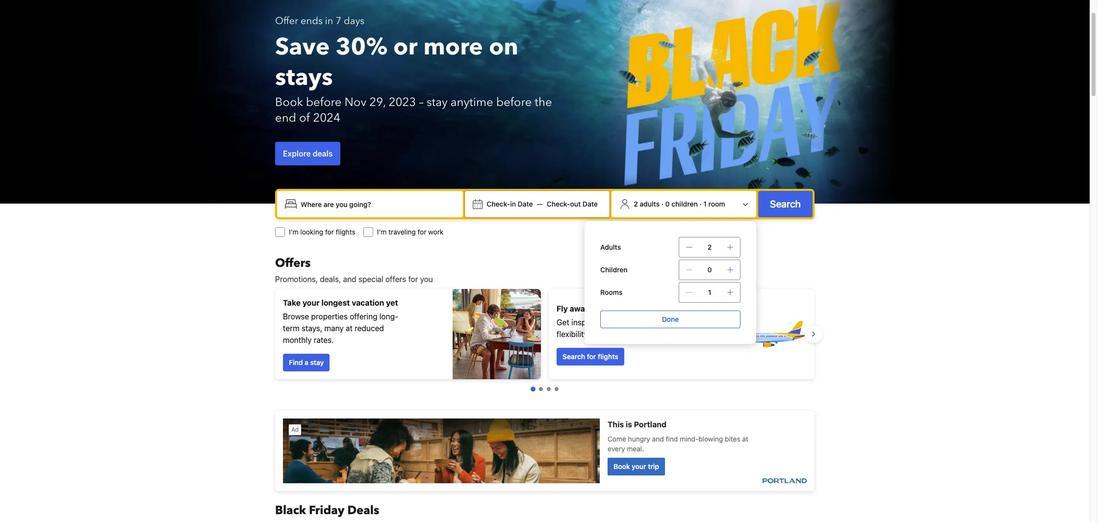 Task type: describe. For each thing, give the bounding box(es) containing it.
1 before from the left
[[306, 94, 342, 110]]

many
[[325, 324, 344, 333]]

done
[[662, 315, 679, 323]]

explore
[[283, 149, 311, 158]]

0 vertical spatial flights
[[336, 228, 356, 236]]

looking
[[301, 228, 324, 236]]

main content containing offers
[[267, 255, 823, 522]]

a
[[305, 358, 309, 367]]

yet
[[386, 298, 398, 307]]

1 vertical spatial in
[[511, 200, 516, 208]]

for inside region
[[587, 352, 597, 361]]

—
[[537, 200, 543, 208]]

stays
[[275, 61, 333, 94]]

check-in date — check-out date
[[487, 200, 598, 208]]

or
[[394, 31, 418, 63]]

i'm
[[377, 228, 387, 236]]

traveling
[[389, 228, 416, 236]]

search for search for flights
[[563, 352, 586, 361]]

1 inside button
[[704, 200, 707, 208]]

for left work
[[418, 228, 427, 236]]

adults
[[601, 243, 621, 251]]

2 · from the left
[[700, 200, 702, 208]]

adults
[[640, 200, 660, 208]]

0 inside button
[[666, 200, 670, 208]]

out
[[571, 200, 581, 208]]

offering
[[350, 312, 378, 321]]

reduced
[[355, 324, 384, 333]]

of
[[299, 110, 310, 126]]

stay inside region
[[310, 358, 324, 367]]

1 · from the left
[[662, 200, 664, 208]]

children
[[601, 266, 628, 274]]

in inside offer ends in 7 days save 30% or more on stays book before nov 29, 2023 – stay anytime before the end of 2024
[[325, 14, 333, 27]]

promotions,
[[275, 275, 318, 284]]

your inside fly away to your dream vacation get inspired – compare and book flights with flexibility
[[601, 304, 618, 313]]

search for flights
[[563, 352, 619, 361]]

browse
[[283, 312, 309, 321]]

search for flights link
[[557, 348, 625, 366]]

i'm looking for flights
[[289, 228, 356, 236]]

deals
[[313, 149, 333, 158]]

offers promotions, deals, and special offers for you
[[275, 255, 433, 284]]

vacation inside take your longest vacation yet browse properties offering long- term stays, many at reduced monthly rates.
[[352, 298, 384, 307]]

fly away to your dream vacation get inspired – compare and book flights with flexibility
[[557, 304, 716, 339]]

2 check- from the left
[[547, 200, 571, 208]]

rates.
[[314, 336, 334, 345]]

find
[[289, 358, 303, 367]]

to
[[592, 304, 599, 313]]

2 for 2 adults · 0 children · 1 room
[[634, 200, 638, 208]]

2 for 2
[[708, 243, 712, 251]]

offers
[[386, 275, 406, 284]]

end
[[275, 110, 296, 126]]

rooms
[[601, 288, 623, 296]]

with
[[701, 318, 716, 327]]

1 horizontal spatial flights
[[598, 352, 619, 361]]

and inside fly away to your dream vacation get inspired – compare and book flights with flexibility
[[642, 318, 655, 327]]

region containing take your longest vacation yet
[[267, 285, 823, 383]]

explore deals
[[283, 149, 333, 158]]

2 adults · 0 children · 1 room button
[[616, 195, 753, 214]]

Where are you going? field
[[297, 195, 460, 213]]

dream
[[620, 304, 645, 313]]

special
[[359, 275, 384, 284]]

take your longest vacation yet image
[[453, 289, 541, 379]]

book
[[275, 94, 303, 110]]

anytime
[[451, 94, 494, 110]]



Task type: vqa. For each thing, say whether or not it's contained in the screenshot.
Bora Bora Link on the right
no



Task type: locate. For each thing, give the bounding box(es) containing it.
friday
[[309, 503, 345, 519]]

0 vertical spatial 0
[[666, 200, 670, 208]]

2024
[[313, 110, 341, 126]]

before down stays
[[306, 94, 342, 110]]

done button
[[601, 311, 741, 328]]

and
[[343, 275, 357, 284], [642, 318, 655, 327]]

in left —
[[511, 200, 516, 208]]

save
[[275, 31, 330, 63]]

check- right —
[[547, 200, 571, 208]]

1 horizontal spatial in
[[511, 200, 516, 208]]

0 vertical spatial stay
[[427, 94, 448, 110]]

room
[[709, 200, 726, 208]]

0 vertical spatial and
[[343, 275, 357, 284]]

stays,
[[302, 324, 323, 333]]

1 horizontal spatial and
[[642, 318, 655, 327]]

date left —
[[518, 200, 533, 208]]

30%
[[336, 31, 388, 63]]

2 date from the left
[[583, 200, 598, 208]]

1 vertical spatial search
[[563, 352, 586, 361]]

0 horizontal spatial vacation
[[352, 298, 384, 307]]

on
[[489, 31, 519, 63]]

before left the
[[497, 94, 532, 110]]

black friday deals
[[275, 503, 380, 519]]

take your longest vacation yet browse properties offering long- term stays, many at reduced monthly rates.
[[283, 298, 399, 345]]

ends
[[301, 14, 323, 27]]

check-out date button
[[543, 195, 602, 213]]

progress bar
[[531, 387, 559, 392]]

fly away to your dream vacation image
[[739, 300, 807, 369]]

1 vertical spatial 0
[[708, 266, 712, 274]]

fly
[[557, 304, 568, 313]]

for left you
[[409, 275, 418, 284]]

– right 2023
[[419, 94, 424, 110]]

0 horizontal spatial before
[[306, 94, 342, 110]]

vacation inside fly away to your dream vacation get inspired – compare and book flights with flexibility
[[647, 304, 679, 313]]

stay inside offer ends in 7 days save 30% or more on stays book before nov 29, 2023 – stay anytime before the end of 2024
[[427, 94, 448, 110]]

more
[[424, 31, 483, 63]]

– inside fly away to your dream vacation get inspired – compare and book flights with flexibility
[[602, 318, 607, 327]]

book
[[657, 318, 675, 327]]

search
[[771, 198, 801, 210], [563, 352, 586, 361]]

date
[[518, 200, 533, 208], [583, 200, 598, 208]]

stay
[[427, 94, 448, 110], [310, 358, 324, 367]]

flights inside fly away to your dream vacation get inspired – compare and book flights with flexibility
[[677, 318, 699, 327]]

for right looking
[[325, 228, 334, 236]]

your inside take your longest vacation yet browse properties offering long- term stays, many at reduced monthly rates.
[[303, 298, 320, 307]]

your right take
[[303, 298, 320, 307]]

0 horizontal spatial 2
[[634, 200, 638, 208]]

long-
[[380, 312, 399, 321]]

vacation up the 'offering' at bottom left
[[352, 298, 384, 307]]

find a stay link
[[283, 354, 330, 372]]

0 horizontal spatial search
[[563, 352, 586, 361]]

7
[[336, 14, 342, 27]]

·
[[662, 200, 664, 208], [700, 200, 702, 208]]

and inside offers promotions, deals, and special offers for you
[[343, 275, 357, 284]]

flexibility
[[557, 330, 588, 339]]

stay right the "a"
[[310, 358, 324, 367]]

explore deals link
[[275, 142, 341, 165]]

search inside button
[[771, 198, 801, 210]]

0 horizontal spatial in
[[325, 14, 333, 27]]

children
[[672, 200, 698, 208]]

region
[[267, 285, 823, 383]]

find a stay
[[289, 358, 324, 367]]

1 check- from the left
[[487, 200, 511, 208]]

offer ends in 7 days save 30% or more on stays book before nov 29, 2023 – stay anytime before the end of 2024
[[275, 14, 553, 126]]

1 vertical spatial 2
[[708, 243, 712, 251]]

1 date from the left
[[518, 200, 533, 208]]

date right out
[[583, 200, 598, 208]]

properties
[[311, 312, 348, 321]]

longest
[[322, 298, 350, 307]]

and right deals,
[[343, 275, 357, 284]]

offer
[[275, 14, 298, 27]]

at
[[346, 324, 353, 333]]

vacation
[[352, 298, 384, 307], [647, 304, 679, 313]]

search for search
[[771, 198, 801, 210]]

flights
[[336, 228, 356, 236], [677, 318, 699, 327], [598, 352, 619, 361]]

1 horizontal spatial 2
[[708, 243, 712, 251]]

0 horizontal spatial flights
[[336, 228, 356, 236]]

days
[[344, 14, 365, 27]]

0 horizontal spatial –
[[419, 94, 424, 110]]

advertisement region
[[275, 411, 815, 491]]

deals
[[348, 503, 380, 519]]

inspired
[[572, 318, 600, 327]]

you
[[420, 275, 433, 284]]

1 horizontal spatial before
[[497, 94, 532, 110]]

1 vertical spatial –
[[602, 318, 607, 327]]

1 vertical spatial stay
[[310, 358, 324, 367]]

away
[[570, 304, 590, 313]]

1 horizontal spatial 1
[[709, 288, 712, 296]]

0 horizontal spatial check-
[[487, 200, 511, 208]]

1 horizontal spatial check-
[[547, 200, 571, 208]]

check-in date button
[[483, 195, 537, 213]]

0 horizontal spatial your
[[303, 298, 320, 307]]

– right the inspired
[[602, 318, 607, 327]]

2 down room
[[708, 243, 712, 251]]

0 vertical spatial –
[[419, 94, 424, 110]]

for inside offers promotions, deals, and special offers for you
[[409, 275, 418, 284]]

monthly
[[283, 336, 312, 345]]

and left book
[[642, 318, 655, 327]]

0 horizontal spatial ·
[[662, 200, 664, 208]]

term
[[283, 324, 300, 333]]

before
[[306, 94, 342, 110], [497, 94, 532, 110]]

flights down the compare on the bottom right of the page
[[598, 352, 619, 361]]

flights left with
[[677, 318, 699, 327]]

the
[[535, 94, 553, 110]]

0 vertical spatial 2
[[634, 200, 638, 208]]

1 horizontal spatial search
[[771, 198, 801, 210]]

2 before from the left
[[497, 94, 532, 110]]

0 horizontal spatial 0
[[666, 200, 670, 208]]

flights right looking
[[336, 228, 356, 236]]

· right the children
[[700, 200, 702, 208]]

1 vertical spatial and
[[642, 318, 655, 327]]

for
[[325, 228, 334, 236], [418, 228, 427, 236], [409, 275, 418, 284], [587, 352, 597, 361]]

1 horizontal spatial –
[[602, 318, 607, 327]]

2 vertical spatial flights
[[598, 352, 619, 361]]

your right to
[[601, 304, 618, 313]]

· right adults
[[662, 200, 664, 208]]

– inside offer ends in 7 days save 30% or more on stays book before nov 29, 2023 – stay anytime before the end of 2024
[[419, 94, 424, 110]]

0 vertical spatial in
[[325, 14, 333, 27]]

29,
[[370, 94, 386, 110]]

search inside region
[[563, 352, 586, 361]]

black
[[275, 503, 306, 519]]

1 horizontal spatial 0
[[708, 266, 712, 274]]

search button
[[759, 191, 813, 217]]

deals,
[[320, 275, 341, 284]]

get
[[557, 318, 570, 327]]

1 up with
[[709, 288, 712, 296]]

0 horizontal spatial stay
[[310, 358, 324, 367]]

i'm traveling for work
[[377, 228, 444, 236]]

0
[[666, 200, 670, 208], [708, 266, 712, 274]]

1 left room
[[704, 200, 707, 208]]

main content
[[267, 255, 823, 522]]

–
[[419, 94, 424, 110], [602, 318, 607, 327]]

0 horizontal spatial and
[[343, 275, 357, 284]]

progress bar inside main content
[[531, 387, 559, 392]]

1 horizontal spatial stay
[[427, 94, 448, 110]]

1 horizontal spatial vacation
[[647, 304, 679, 313]]

0 vertical spatial search
[[771, 198, 801, 210]]

2 inside 2 adults · 0 children · 1 room button
[[634, 200, 638, 208]]

i'm
[[289, 228, 299, 236]]

take
[[283, 298, 301, 307]]

nov
[[345, 94, 367, 110]]

2
[[634, 200, 638, 208], [708, 243, 712, 251]]

vacation up done
[[647, 304, 679, 313]]

work
[[429, 228, 444, 236]]

check- left —
[[487, 200, 511, 208]]

1 vertical spatial 1
[[709, 288, 712, 296]]

0 vertical spatial 1
[[704, 200, 707, 208]]

2 adults · 0 children · 1 room
[[634, 200, 726, 208]]

2023
[[389, 94, 416, 110]]

1 horizontal spatial your
[[601, 304, 618, 313]]

1 horizontal spatial ·
[[700, 200, 702, 208]]

offers
[[275, 255, 311, 271]]

1 horizontal spatial date
[[583, 200, 598, 208]]

2 left adults
[[634, 200, 638, 208]]

for down flexibility
[[587, 352, 597, 361]]

stay right 2023
[[427, 94, 448, 110]]

check-
[[487, 200, 511, 208], [547, 200, 571, 208]]

1 vertical spatial flights
[[677, 318, 699, 327]]

your
[[303, 298, 320, 307], [601, 304, 618, 313]]

0 horizontal spatial date
[[518, 200, 533, 208]]

2 horizontal spatial flights
[[677, 318, 699, 327]]

compare
[[609, 318, 640, 327]]

in left "7"
[[325, 14, 333, 27]]

0 horizontal spatial 1
[[704, 200, 707, 208]]



